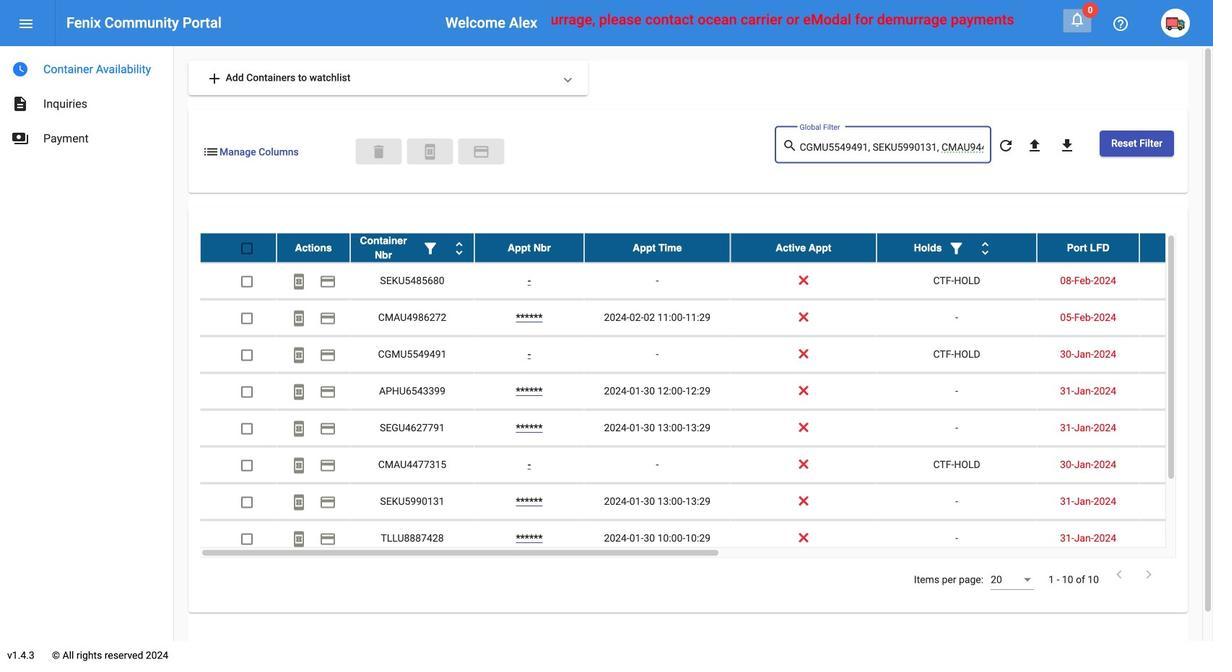 Task type: vqa. For each thing, say whether or not it's contained in the screenshot.
GRID
yes



Task type: locate. For each thing, give the bounding box(es) containing it.
navigation
[[0, 46, 173, 156]]

2 column header from the left
[[350, 234, 475, 263]]

column header
[[277, 234, 350, 263], [350, 234, 475, 263], [475, 234, 584, 263], [584, 234, 731, 263], [731, 234, 877, 263], [877, 234, 1037, 263], [1037, 234, 1140, 263], [1140, 234, 1213, 263]]

5 cell from the top
[[1140, 411, 1213, 447]]

no color image
[[12, 95, 29, 113], [12, 130, 29, 147], [997, 137, 1015, 154], [202, 143, 220, 161], [421, 143, 439, 161], [473, 143, 490, 161], [422, 240, 439, 257], [451, 240, 468, 257], [977, 240, 994, 257], [290, 273, 308, 291], [319, 273, 337, 291], [290, 310, 308, 327], [290, 347, 308, 364], [319, 347, 337, 364], [290, 384, 308, 401], [319, 384, 337, 401], [290, 421, 308, 438], [319, 421, 337, 438], [290, 457, 308, 475], [290, 494, 308, 512], [319, 531, 337, 548], [1111, 567, 1128, 584], [1140, 567, 1158, 584]]

3 row from the top
[[200, 300, 1213, 337]]

row
[[200, 234, 1213, 263], [200, 263, 1213, 300], [200, 300, 1213, 337], [200, 337, 1213, 374], [200, 374, 1213, 411], [200, 411, 1213, 447], [200, 447, 1213, 484], [200, 484, 1213, 521], [200, 521, 1213, 558]]

4 cell from the top
[[1140, 374, 1213, 410]]

cell
[[1140, 263, 1213, 299], [1140, 300, 1213, 336], [1140, 337, 1213, 373], [1140, 374, 1213, 410], [1140, 411, 1213, 447], [1140, 447, 1213, 484], [1140, 484, 1213, 520], [1140, 521, 1213, 557]]

5 row from the top
[[200, 374, 1213, 411]]

grid
[[200, 234, 1213, 559]]

8 row from the top
[[200, 484, 1213, 521]]

no color image
[[1069, 11, 1086, 28], [17, 15, 35, 32], [1112, 15, 1130, 32], [12, 61, 29, 78], [206, 70, 223, 87], [1026, 137, 1044, 154], [1059, 137, 1076, 154], [782, 138, 800, 155], [948, 240, 965, 257], [319, 310, 337, 327], [319, 457, 337, 475], [319, 494, 337, 512], [290, 531, 308, 548]]

1 row from the top
[[200, 234, 1213, 263]]

delete image
[[370, 143, 388, 161]]

8 cell from the top
[[1140, 521, 1213, 557]]

7 row from the top
[[200, 447, 1213, 484]]



Task type: describe. For each thing, give the bounding box(es) containing it.
6 cell from the top
[[1140, 447, 1213, 484]]

3 column header from the left
[[475, 234, 584, 263]]

9 row from the top
[[200, 521, 1213, 558]]

3 cell from the top
[[1140, 337, 1213, 373]]

Global Watchlist Filter field
[[800, 142, 984, 153]]

4 row from the top
[[200, 337, 1213, 374]]

5 column header from the left
[[731, 234, 877, 263]]

8 column header from the left
[[1140, 234, 1213, 263]]

6 column header from the left
[[877, 234, 1037, 263]]

1 cell from the top
[[1140, 263, 1213, 299]]

4 column header from the left
[[584, 234, 731, 263]]

2 row from the top
[[200, 263, 1213, 300]]

7 cell from the top
[[1140, 484, 1213, 520]]

7 column header from the left
[[1037, 234, 1140, 263]]

2 cell from the top
[[1140, 300, 1213, 336]]

6 row from the top
[[200, 411, 1213, 447]]

1 column header from the left
[[277, 234, 350, 263]]



